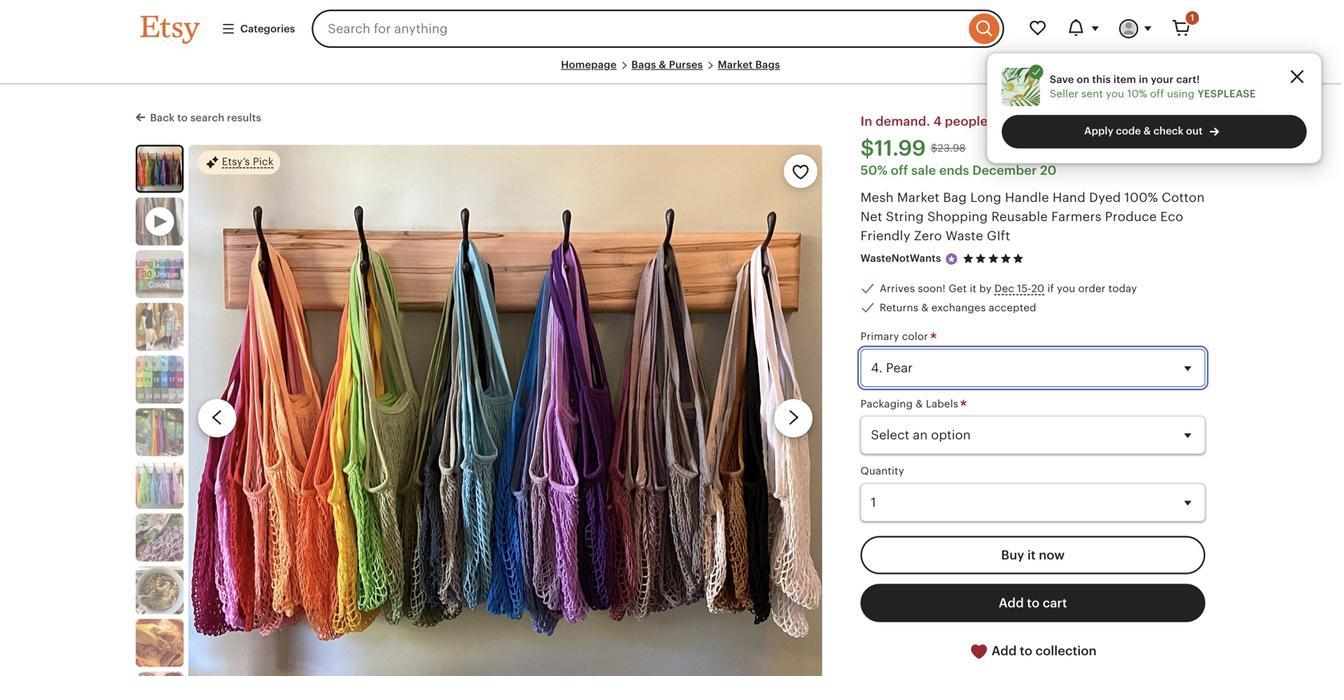 Task type: describe. For each thing, give the bounding box(es) containing it.
primary color
[[861, 331, 932, 343]]

back to search results
[[150, 112, 262, 124]]

categories
[[240, 23, 295, 35]]

mesh
[[861, 190, 894, 205]]

gift
[[987, 229, 1011, 243]]

packaging
[[861, 398, 913, 410]]

arrives
[[880, 283, 916, 295]]

arrives soon! get it by dec 15-20 if you order today
[[880, 283, 1138, 295]]

wastenotwants link
[[861, 253, 942, 265]]

mesh market bag long handle hand dyed 100% cotton net string image 3 image
[[136, 303, 184, 351]]

50%
[[861, 163, 888, 178]]

add to cart button
[[861, 584, 1206, 622]]

none search field inside categories banner
[[312, 10, 1005, 48]]

market inside mesh market bag long handle hand dyed 100% cotton net string shopping reusable farmers produce eco friendly zero waste gift
[[898, 190, 940, 205]]

today
[[1109, 283, 1138, 295]]

to for cart
[[1028, 596, 1040, 610]]

demand.
[[876, 114, 931, 129]]

add to cart
[[999, 596, 1068, 610]]

market bags
[[718, 59, 781, 71]]

to for collection
[[1020, 644, 1033, 658]]

etsy's
[[222, 155, 250, 167]]

long
[[971, 190, 1002, 205]]

0 horizontal spatial this
[[1040, 114, 1062, 129]]

mesh market bag long handle hand dyed 100% cotton net string image 9 image
[[136, 619, 184, 667]]

add to collection
[[989, 644, 1097, 658]]

your
[[1152, 73, 1174, 85]]

in demand. 4 people bought this in the last 24 hours.
[[861, 114, 1186, 129]]

market bags link
[[718, 59, 781, 71]]

& right code
[[1144, 125, 1152, 137]]

sale
[[912, 163, 937, 178]]

bags & purses link
[[632, 59, 703, 71]]

$23.98
[[931, 142, 966, 154]]

10%
[[1128, 88, 1148, 100]]

to for search
[[177, 112, 188, 124]]

purses
[[669, 59, 703, 71]]

produce
[[1106, 210, 1158, 224]]

color
[[903, 331, 929, 343]]

apply code & check out
[[1085, 125, 1203, 137]]

by
[[980, 283, 992, 295]]

4
[[934, 114, 942, 129]]

dyed
[[1090, 190, 1122, 205]]

homepage link
[[561, 59, 617, 71]]

results
[[227, 112, 262, 124]]

& for bags & purses
[[659, 59, 667, 71]]

back
[[150, 112, 175, 124]]

market inside menu bar
[[718, 59, 753, 71]]

search
[[190, 112, 225, 124]]

& for packaging & labels
[[916, 398, 924, 410]]

add for add to collection
[[992, 644, 1017, 658]]

buy it now
[[1002, 548, 1065, 563]]

the
[[1080, 114, 1100, 129]]

you inside save on this item in your cart! seller sent you 10% off using yesplease
[[1107, 88, 1125, 100]]

in
[[861, 114, 873, 129]]

cart!
[[1177, 73, 1201, 85]]

bought
[[992, 114, 1036, 129]]

collection
[[1036, 644, 1097, 658]]

apply
[[1085, 125, 1114, 137]]

menu bar containing homepage
[[141, 58, 1201, 85]]

seller
[[1050, 88, 1079, 100]]

out
[[1187, 125, 1203, 137]]

dec
[[995, 283, 1015, 295]]

2 bags from the left
[[756, 59, 781, 71]]

yesplease
[[1198, 88, 1257, 100]]

hours.
[[1147, 114, 1186, 129]]

1
[[1191, 13, 1195, 23]]

mesh market bag long handle hand dyed 100% cotton net string image 4 image
[[136, 356, 184, 404]]

1 vertical spatial 20
[[1032, 283, 1045, 295]]

1 bags from the left
[[632, 59, 657, 71]]

exchanges
[[932, 302, 986, 314]]

december
[[973, 163, 1038, 178]]

1 link
[[1163, 10, 1201, 48]]

bags & purses
[[632, 59, 703, 71]]

$11.99
[[861, 136, 927, 161]]

100%
[[1125, 190, 1159, 205]]

etsy's pick
[[222, 155, 274, 167]]

0 horizontal spatial mesh market bag long handle hand dyed 100% cotton net string image 1 image
[[137, 146, 182, 191]]

cotton
[[1162, 190, 1205, 205]]

this inside save on this item in your cart! seller sent you 10% off using yesplease
[[1093, 73, 1112, 85]]

Search for anything text field
[[312, 10, 966, 48]]

using
[[1168, 88, 1195, 100]]

mesh market bag long handle hand dyed 100% cotton net string image 5 image
[[136, 408, 184, 456]]

order
[[1079, 283, 1106, 295]]

save on this item in your cart! seller sent you 10% off using yesplease
[[1050, 73, 1257, 100]]



Task type: vqa. For each thing, say whether or not it's contained in the screenshot.
PICK
yes



Task type: locate. For each thing, give the bounding box(es) containing it.
20 left if
[[1032, 283, 1045, 295]]

now
[[1039, 548, 1065, 563]]

0 horizontal spatial it
[[970, 283, 977, 295]]

pick
[[253, 155, 274, 167]]

bag
[[944, 190, 967, 205]]

20
[[1041, 163, 1057, 178], [1032, 283, 1045, 295]]

soon! get
[[918, 283, 967, 295]]

bags
[[632, 59, 657, 71], [756, 59, 781, 71]]

last
[[1103, 114, 1126, 129]]

farmers
[[1052, 210, 1102, 224]]

reusable
[[992, 210, 1049, 224]]

0 vertical spatial it
[[970, 283, 977, 295]]

0 vertical spatial 20
[[1041, 163, 1057, 178]]

market
[[718, 59, 753, 71], [898, 190, 940, 205]]

add inside add to collection button
[[992, 644, 1017, 658]]

0 horizontal spatial in
[[1065, 114, 1077, 129]]

off down $11.99 in the right of the page
[[891, 163, 909, 178]]

categories button
[[209, 14, 307, 43]]

this up sent on the top of the page
[[1093, 73, 1112, 85]]

0 horizontal spatial off
[[891, 163, 909, 178]]

this
[[1093, 73, 1112, 85], [1040, 114, 1062, 129]]

None search field
[[312, 10, 1005, 48]]

24
[[1129, 114, 1144, 129]]

1 horizontal spatial mesh market bag long handle hand dyed 100% cotton net string image 1 image
[[189, 145, 823, 677]]

people
[[945, 114, 988, 129]]

1 vertical spatial you
[[1058, 283, 1076, 295]]

1 vertical spatial it
[[1028, 548, 1036, 563]]

menu bar
[[141, 58, 1201, 85]]

accepted
[[989, 302, 1037, 314]]

&
[[659, 59, 667, 71], [1144, 125, 1152, 137], [922, 302, 929, 314], [916, 398, 924, 410]]

zero
[[915, 229, 943, 243]]

save
[[1050, 73, 1075, 85]]

it left by
[[970, 283, 977, 295]]

0 vertical spatial you
[[1107, 88, 1125, 100]]

0 vertical spatial this
[[1093, 73, 1112, 85]]

$11.99 $23.98
[[861, 136, 966, 161]]

shopping
[[928, 210, 988, 224]]

packaging & labels
[[861, 398, 962, 410]]

0 vertical spatial add
[[999, 596, 1025, 610]]

1 horizontal spatial bags
[[756, 59, 781, 71]]

mesh market bag long handle hand dyed 100% cotton net string image 7 image
[[136, 514, 184, 562]]

off
[[1151, 88, 1165, 100], [891, 163, 909, 178]]

buy
[[1002, 548, 1025, 563]]

1 vertical spatial in
[[1065, 114, 1077, 129]]

in
[[1140, 73, 1149, 85], [1065, 114, 1077, 129]]

waste
[[946, 229, 984, 243]]

0 vertical spatial to
[[177, 112, 188, 124]]

on
[[1077, 73, 1090, 85]]

wastenotwants
[[861, 253, 942, 265]]

you
[[1107, 88, 1125, 100], [1058, 283, 1076, 295]]

categories banner
[[112, 0, 1230, 58]]

in left the the
[[1065, 114, 1077, 129]]

0 horizontal spatial market
[[718, 59, 753, 71]]

1 vertical spatial this
[[1040, 114, 1062, 129]]

mesh market bag long handle hand dyed 100% cotton net string image 8 image
[[136, 567, 184, 614]]

in up 10%
[[1140, 73, 1149, 85]]

buy it now button
[[861, 536, 1206, 575]]

it right buy
[[1028, 548, 1036, 563]]

add down add to cart
[[992, 644, 1017, 658]]

friendly
[[861, 229, 911, 243]]

cart
[[1043, 596, 1068, 610]]

homepage
[[561, 59, 617, 71]]

it inside button
[[1028, 548, 1036, 563]]

50% off sale ends december 20
[[861, 163, 1057, 178]]

1 horizontal spatial off
[[1151, 88, 1165, 100]]

off down your
[[1151, 88, 1165, 100]]

primary
[[861, 331, 900, 343]]

sent
[[1082, 88, 1104, 100]]

& inside menu bar
[[659, 59, 667, 71]]

to
[[177, 112, 188, 124], [1028, 596, 1040, 610], [1020, 644, 1033, 658]]

string
[[886, 210, 924, 224]]

20 up the "hand"
[[1041, 163, 1057, 178]]

in inside save on this item in your cart! seller sent you 10% off using yesplease
[[1140, 73, 1149, 85]]

& right returns on the right of the page
[[922, 302, 929, 314]]

0 vertical spatial off
[[1151, 88, 1165, 100]]

0 horizontal spatial you
[[1058, 283, 1076, 295]]

this down seller
[[1040, 114, 1062, 129]]

it
[[970, 283, 977, 295], [1028, 548, 1036, 563]]

apply code & check out link
[[1002, 115, 1308, 149]]

1 horizontal spatial you
[[1107, 88, 1125, 100]]

returns & exchanges accepted
[[880, 302, 1037, 314]]

1 vertical spatial add
[[992, 644, 1017, 658]]

mesh market bag long handle hand dyed 100% cotton net string image 1 image
[[189, 145, 823, 677], [137, 146, 182, 191]]

& for returns & exchanges accepted
[[922, 302, 929, 314]]

add left cart
[[999, 596, 1025, 610]]

market right purses
[[718, 59, 753, 71]]

0 horizontal spatial bags
[[632, 59, 657, 71]]

hand
[[1053, 190, 1086, 205]]

add inside add to cart button
[[999, 596, 1025, 610]]

etsy's pick button
[[198, 150, 280, 175]]

1 horizontal spatial in
[[1140, 73, 1149, 85]]

1 horizontal spatial market
[[898, 190, 940, 205]]

add for add to cart
[[999, 596, 1025, 610]]

to left collection
[[1020, 644, 1033, 658]]

2 vertical spatial to
[[1020, 644, 1033, 658]]

quantity
[[861, 465, 905, 477]]

to left cart
[[1028, 596, 1040, 610]]

& left labels
[[916, 398, 924, 410]]

net
[[861, 210, 883, 224]]

labels
[[926, 398, 959, 410]]

code
[[1117, 125, 1142, 137]]

mesh market bag long handle hand dyed 100% cotton net string image 6 image
[[136, 461, 184, 509]]

handle
[[1006, 190, 1050, 205]]

1 vertical spatial market
[[898, 190, 940, 205]]

returns
[[880, 302, 919, 314]]

if
[[1048, 283, 1055, 295]]

back to search results link
[[136, 109, 262, 125]]

item
[[1114, 73, 1137, 85]]

mesh market bag long handle hand dyed 100% cotton net string image 2 image
[[136, 250, 184, 298]]

you right if
[[1058, 283, 1076, 295]]

eco
[[1161, 210, 1184, 224]]

1 vertical spatial off
[[891, 163, 909, 178]]

add to collection button
[[861, 632, 1206, 671]]

0 vertical spatial in
[[1140, 73, 1149, 85]]

1 horizontal spatial it
[[1028, 548, 1036, 563]]

1 vertical spatial to
[[1028, 596, 1040, 610]]

you down item
[[1107, 88, 1125, 100]]

market up string
[[898, 190, 940, 205]]

ends
[[940, 163, 970, 178]]

add
[[999, 596, 1025, 610], [992, 644, 1017, 658]]

mesh market bag long handle hand dyed 100% cotton net string shopping reusable farmers produce eco friendly zero waste gift
[[861, 190, 1205, 243]]

off inside save on this item in your cart! seller sent you 10% off using yesplease
[[1151, 88, 1165, 100]]

1 horizontal spatial this
[[1093, 73, 1112, 85]]

& left purses
[[659, 59, 667, 71]]

star_seller image
[[945, 252, 959, 266]]

to right back
[[177, 112, 188, 124]]

0 vertical spatial market
[[718, 59, 753, 71]]



